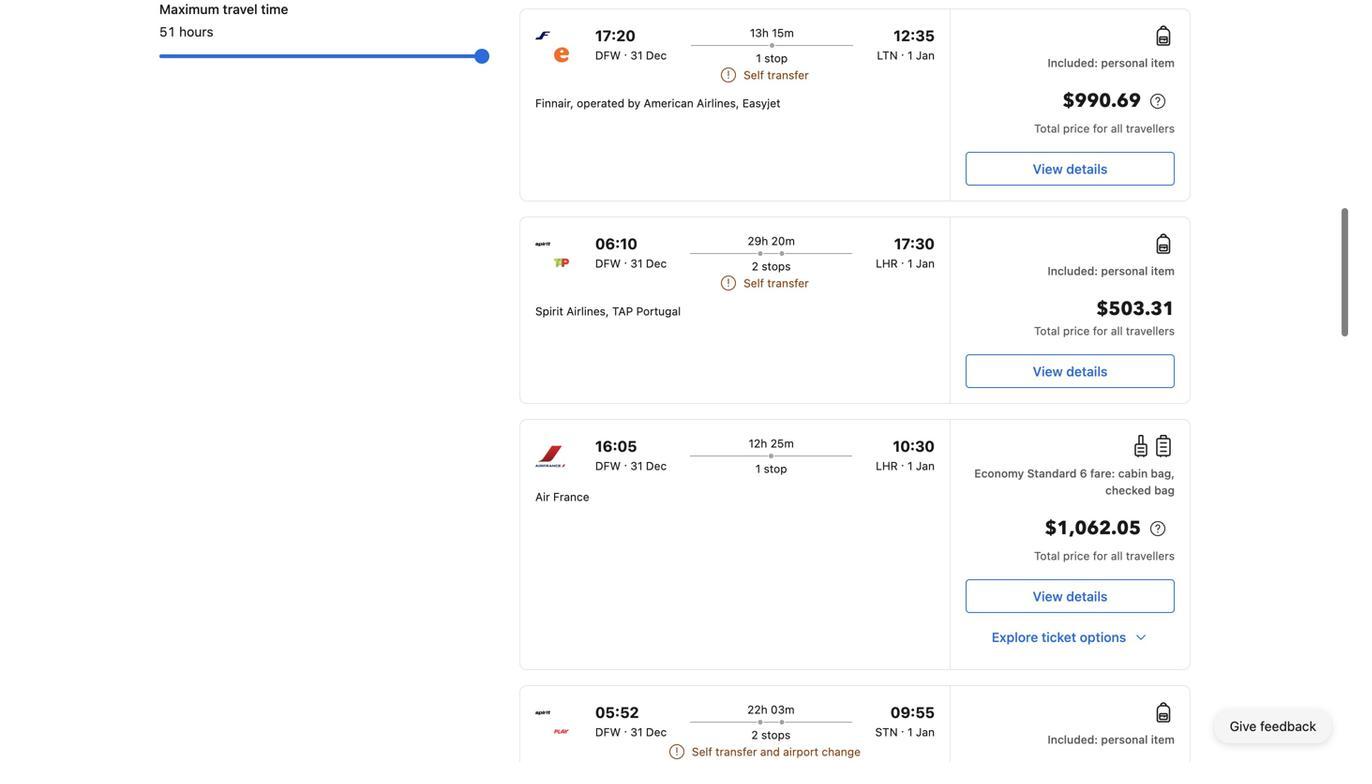 Task type: describe. For each thing, give the bounding box(es) containing it.
06:10 dfw . 31 dec
[[596, 235, 667, 270]]

1 for 10:30
[[908, 460, 913, 473]]

total price for all travellers for $990.69
[[1035, 122, 1175, 135]]

31 for 17:20
[[631, 49, 643, 62]]

transfer for 17:30
[[768, 277, 809, 290]]

details for $1,062.05
[[1067, 589, 1108, 605]]

05:52
[[596, 704, 639, 722]]

3 included: from the top
[[1048, 734, 1099, 747]]

operated
[[577, 97, 625, 110]]

22h 03m
[[748, 704, 795, 717]]

view for $990.69
[[1033, 161, 1063, 177]]

and
[[761, 746, 780, 759]]

12h 25m
[[749, 437, 794, 450]]

$990.69 region
[[966, 86, 1175, 120]]

jan for 10:30
[[916, 460, 935, 473]]

jan for 12:35
[[916, 49, 935, 62]]

. for 16:05
[[624, 456, 628, 469]]

3 item from the top
[[1152, 734, 1175, 747]]

20m
[[772, 235, 795, 248]]

2 view details button from the top
[[966, 355, 1175, 388]]

17:30 lhr . 1 jan
[[876, 235, 935, 270]]

2 view from the top
[[1033, 364, 1063, 379]]

self transfer for 17:30
[[744, 277, 809, 290]]

hours
[[179, 24, 213, 39]]

1 for 09:55
[[908, 726, 913, 739]]

cabin
[[1119, 467, 1148, 480]]

spirit
[[536, 305, 564, 318]]

view details for $1,062.05
[[1033, 589, 1108, 605]]

tap
[[612, 305, 633, 318]]

. for 10:30
[[902, 456, 905, 469]]

travellers inside $503.31 total price for all travellers
[[1127, 325, 1175, 338]]

finnair, operated by american airlines , easyjet
[[536, 97, 781, 110]]

price for $990.69
[[1064, 122, 1090, 135]]

airport
[[784, 746, 819, 759]]

3 included: personal item from the top
[[1048, 734, 1175, 747]]

self transfer for 12:35
[[744, 68, 809, 82]]

all for $990.69
[[1111, 122, 1123, 135]]

1 vertical spatial airlines
[[567, 305, 606, 318]]

travellers for $1,062.05
[[1127, 550, 1175, 563]]

10:30
[[893, 438, 935, 455]]

13h 15m
[[750, 26, 794, 39]]

total for $990.69
[[1035, 122, 1061, 135]]

. for 06:10
[[624, 253, 628, 266]]

economy standard 6 fare:
[[975, 467, 1119, 480]]

view details for $990.69
[[1033, 161, 1108, 177]]

1 horizontal spatial ,
[[736, 97, 740, 110]]

view details button for $1,062.05
[[966, 580, 1175, 614]]

09:55
[[891, 704, 935, 722]]

explore ticket options button
[[966, 621, 1175, 655]]

price inside $503.31 total price for all travellers
[[1064, 325, 1090, 338]]

12:35 ltn . 1 jan
[[877, 27, 935, 62]]

view for $1,062.05
[[1033, 589, 1063, 605]]

details for $990.69
[[1067, 161, 1108, 177]]

0 horizontal spatial ,
[[606, 305, 609, 318]]

$1,062.05 region
[[966, 514, 1175, 548]]

15m
[[772, 26, 794, 39]]

finnair,
[[536, 97, 574, 110]]

$990.69
[[1063, 88, 1142, 114]]

all for $1,062.05
[[1111, 550, 1123, 563]]

03m
[[771, 704, 795, 717]]

dec for 16:05
[[646, 460, 667, 473]]

for for $1,062.05
[[1094, 550, 1108, 563]]

lhr for 10:30
[[876, 460, 898, 473]]

lhr for 17:30
[[876, 257, 898, 270]]

29h 20m
[[748, 235, 795, 248]]

ltn
[[877, 49, 898, 62]]

2 for 05:52
[[752, 729, 759, 742]]

dfw for 06:10
[[596, 257, 621, 270]]

france
[[553, 491, 590, 504]]

dfw for 17:20
[[596, 49, 621, 62]]

total price for all travellers for $1,062.05
[[1035, 550, 1175, 563]]

bag,
[[1151, 467, 1175, 480]]

time
[[261, 1, 288, 17]]

checked
[[1106, 484, 1152, 497]]

item for 12:35
[[1152, 56, 1175, 69]]

25m
[[771, 437, 794, 450]]

explore ticket options
[[992, 630, 1127, 645]]

price for $1,062.05
[[1064, 550, 1090, 563]]

view details button for $990.69
[[966, 152, 1175, 186]]

1 down 12h at the bottom right of page
[[756, 462, 761, 476]]

$503.31
[[1097, 296, 1175, 322]]

for for $990.69
[[1094, 122, 1108, 135]]

included: personal item for 17:30
[[1048, 265, 1175, 278]]



Task type: vqa. For each thing, say whether or not it's contained in the screenshot.
bottommost Flight
no



Task type: locate. For each thing, give the bounding box(es) containing it.
for down $1,062.05
[[1094, 550, 1108, 563]]

travellers down $1,062.05
[[1127, 550, 1175, 563]]

31 inside 05:52 dfw . 31 dec
[[631, 726, 643, 739]]

1 self transfer from the top
[[744, 68, 809, 82]]

$1,062.05
[[1046, 516, 1142, 542]]

31 down the 05:52
[[631, 726, 643, 739]]

1 vertical spatial 2
[[752, 729, 759, 742]]

. for 09:55
[[902, 722, 905, 735]]

2 all from the top
[[1111, 325, 1123, 338]]

. inside "10:30 lhr . 1 jan"
[[902, 456, 905, 469]]

1 dec from the top
[[646, 49, 667, 62]]

for inside $503.31 total price for all travellers
[[1094, 325, 1108, 338]]

. down 10:30
[[902, 456, 905, 469]]

3 total from the top
[[1035, 550, 1061, 563]]

3 view from the top
[[1033, 589, 1063, 605]]

17:30
[[895, 235, 935, 253]]

2 vertical spatial item
[[1152, 734, 1175, 747]]

2 stops for 17:30
[[752, 260, 791, 273]]

. down the 17:30 at the right top
[[902, 253, 905, 266]]

1 vertical spatial included:
[[1048, 265, 1099, 278]]

2 for 06:10
[[752, 260, 759, 273]]

1 for 17:30
[[908, 257, 913, 270]]

17:20 dfw . 31 dec
[[596, 27, 667, 62]]

4 31 from the top
[[631, 726, 643, 739]]

jan inside 09:55 stn . 1 jan
[[916, 726, 935, 739]]

1 vertical spatial self transfer
[[744, 277, 809, 290]]

3 view details from the top
[[1033, 589, 1108, 605]]

all down $1,062.05
[[1111, 550, 1123, 563]]

. down 16:05
[[624, 456, 628, 469]]

2 vertical spatial included:
[[1048, 734, 1099, 747]]

details
[[1067, 161, 1108, 177], [1067, 364, 1108, 379], [1067, 589, 1108, 605]]

6
[[1080, 467, 1088, 480]]

1 inside 17:30 lhr . 1 jan
[[908, 257, 913, 270]]

stops up self transfer and airport change
[[762, 729, 791, 742]]

3 jan from the top
[[916, 460, 935, 473]]

2 price from the top
[[1064, 325, 1090, 338]]

1 stop
[[756, 52, 788, 65], [756, 462, 788, 476]]

1 vertical spatial lhr
[[876, 460, 898, 473]]

2 jan from the top
[[916, 257, 935, 270]]

2 personal from the top
[[1102, 265, 1149, 278]]

2 vertical spatial all
[[1111, 550, 1123, 563]]

for down "$503.31"
[[1094, 325, 1108, 338]]

included:
[[1048, 56, 1099, 69], [1048, 265, 1099, 278], [1048, 734, 1099, 747]]

view details button down the $990.69 region
[[966, 152, 1175, 186]]

2 view details from the top
[[1033, 364, 1108, 379]]

transfer left and
[[716, 746, 758, 759]]

1 view details from the top
[[1033, 161, 1108, 177]]

2 down 22h
[[752, 729, 759, 742]]

dec for 06:10
[[646, 257, 667, 270]]

. down 17:20
[[624, 45, 628, 58]]

dfw down 17:20
[[596, 49, 621, 62]]

1 down the 17:30 at the right top
[[908, 257, 913, 270]]

view details button up the explore ticket options button
[[966, 580, 1175, 614]]

transfer
[[768, 68, 809, 82], [768, 277, 809, 290], [716, 746, 758, 759]]

2 self transfer from the top
[[744, 277, 809, 290]]

0 vertical spatial item
[[1152, 56, 1175, 69]]

1 for from the top
[[1094, 122, 1108, 135]]

stops down 29h 20m
[[762, 260, 791, 273]]

view details button
[[966, 152, 1175, 186], [966, 355, 1175, 388], [966, 580, 1175, 614]]

13h
[[750, 26, 769, 39]]

09:55 stn . 1 jan
[[876, 704, 935, 739]]

1 personal from the top
[[1102, 56, 1149, 69]]

0 vertical spatial 1 stop
[[756, 52, 788, 65]]

51
[[159, 24, 176, 39]]

31
[[631, 49, 643, 62], [631, 257, 643, 270], [631, 460, 643, 473], [631, 726, 643, 739]]

. for 12:35
[[902, 45, 905, 58]]

jan down 12:35
[[916, 49, 935, 62]]

.
[[624, 45, 628, 58], [902, 45, 905, 58], [624, 253, 628, 266], [902, 253, 905, 266], [624, 456, 628, 469], [902, 456, 905, 469], [624, 722, 628, 735], [902, 722, 905, 735]]

stop
[[765, 52, 788, 65], [764, 462, 788, 476]]

0 vertical spatial airlines
[[697, 97, 736, 110]]

3 dfw from the top
[[596, 460, 621, 473]]

31 down 17:20
[[631, 49, 643, 62]]

self transfer
[[744, 68, 809, 82], [744, 277, 809, 290]]

economy
[[975, 467, 1025, 480]]

1
[[908, 49, 913, 62], [756, 52, 762, 65], [908, 257, 913, 270], [908, 460, 913, 473], [756, 462, 761, 476], [908, 726, 913, 739]]

personal
[[1102, 56, 1149, 69], [1102, 265, 1149, 278], [1102, 734, 1149, 747]]

4 dfw from the top
[[596, 726, 621, 739]]

view details button down $503.31 total price for all travellers
[[966, 355, 1175, 388]]

lhr inside 17:30 lhr . 1 jan
[[876, 257, 898, 270]]

1 vertical spatial item
[[1152, 265, 1175, 278]]

jan down 10:30
[[916, 460, 935, 473]]

view details
[[1033, 161, 1108, 177], [1033, 364, 1108, 379], [1033, 589, 1108, 605]]

1 vertical spatial 1 stop
[[756, 462, 788, 476]]

2 vertical spatial included: personal item
[[1048, 734, 1175, 747]]

ticket
[[1042, 630, 1077, 645]]

item for 17:30
[[1152, 265, 1175, 278]]

0 vertical spatial for
[[1094, 122, 1108, 135]]

2 vertical spatial view details
[[1033, 589, 1108, 605]]

portugal
[[637, 305, 681, 318]]

travellers down $990.69 at the right top of the page
[[1127, 122, 1175, 135]]

. right ltn
[[902, 45, 905, 58]]

1 for 12:35
[[908, 49, 913, 62]]

total
[[1035, 122, 1061, 135], [1035, 325, 1061, 338], [1035, 550, 1061, 563]]

dec inside 17:20 dfw . 31 dec
[[646, 49, 667, 62]]

2 vertical spatial price
[[1064, 550, 1090, 563]]

price
[[1064, 122, 1090, 135], [1064, 325, 1090, 338], [1064, 550, 1090, 563]]

details down $503.31 total price for all travellers
[[1067, 364, 1108, 379]]

2 stops from the top
[[762, 729, 791, 742]]

lhr down 10:30
[[876, 460, 898, 473]]

self transfer up easyjet
[[744, 68, 809, 82]]

31 inside 06:10 dfw . 31 dec
[[631, 257, 643, 270]]

air
[[536, 491, 550, 504]]

17:20
[[596, 27, 636, 45]]

1 down 09:55
[[908, 726, 913, 739]]

1 2 from the top
[[752, 260, 759, 273]]

. inside 16:05 dfw . 31 dec
[[624, 456, 628, 469]]

dec inside 16:05 dfw . 31 dec
[[646, 460, 667, 473]]

stop down 13h 15m
[[765, 52, 788, 65]]

stop for $1,062.05
[[764, 462, 788, 476]]

details up options at bottom right
[[1067, 589, 1108, 605]]

1 inside 12:35 ltn . 1 jan
[[908, 49, 913, 62]]

3 view details button from the top
[[966, 580, 1175, 614]]

1 item from the top
[[1152, 56, 1175, 69]]

1 vertical spatial details
[[1067, 364, 1108, 379]]

2 vertical spatial self
[[692, 746, 713, 759]]

give feedback button
[[1215, 710, 1332, 744]]

1 included: from the top
[[1048, 56, 1099, 69]]

total price for all travellers
[[1035, 122, 1175, 135], [1035, 550, 1175, 563]]

2 details from the top
[[1067, 364, 1108, 379]]

feedback
[[1261, 719, 1317, 735]]

item
[[1152, 56, 1175, 69], [1152, 265, 1175, 278], [1152, 734, 1175, 747]]

personal for 12:35
[[1102, 56, 1149, 69]]

transfer down 20m
[[768, 277, 809, 290]]

dfw inside 16:05 dfw . 31 dec
[[596, 460, 621, 473]]

1 down 12:35
[[908, 49, 913, 62]]

1 dfw from the top
[[596, 49, 621, 62]]

2 included: from the top
[[1048, 265, 1099, 278]]

2 2 stops from the top
[[752, 729, 791, 742]]

1 lhr from the top
[[876, 257, 898, 270]]

self transfer down 29h 20m
[[744, 277, 809, 290]]

2 2 from the top
[[752, 729, 759, 742]]

. inside 09:55 stn . 1 jan
[[902, 722, 905, 735]]

1 stop down 13h 15m
[[756, 52, 788, 65]]

total for $1,062.05
[[1035, 550, 1061, 563]]

0 vertical spatial view
[[1033, 161, 1063, 177]]

view details down $503.31 total price for all travellers
[[1033, 364, 1108, 379]]

1 total from the top
[[1035, 122, 1061, 135]]

1 vertical spatial self
[[744, 277, 765, 290]]

spirit airlines , tap portugal
[[536, 305, 681, 318]]

3 31 from the top
[[631, 460, 643, 473]]

dfw
[[596, 49, 621, 62], [596, 257, 621, 270], [596, 460, 621, 473], [596, 726, 621, 739]]

lhr down the 17:30 at the right top
[[876, 257, 898, 270]]

2 included: personal item from the top
[[1048, 265, 1175, 278]]

dfw down the 05:52
[[596, 726, 621, 739]]

view details up the explore ticket options button
[[1033, 589, 1108, 605]]

travellers down "$503.31"
[[1127, 325, 1175, 338]]

0 vertical spatial 2
[[752, 260, 759, 273]]

stops for 17:30
[[762, 260, 791, 273]]

all inside $503.31 total price for all travellers
[[1111, 325, 1123, 338]]

1 vertical spatial view
[[1033, 364, 1063, 379]]

1 vertical spatial total
[[1035, 325, 1061, 338]]

1 view details button from the top
[[966, 152, 1175, 186]]

12h
[[749, 437, 768, 450]]

fare:
[[1091, 467, 1116, 480]]

0 vertical spatial ,
[[736, 97, 740, 110]]

1 inside "10:30 lhr . 1 jan"
[[908, 460, 913, 473]]

self down 29h
[[744, 277, 765, 290]]

2 dfw from the top
[[596, 257, 621, 270]]

29h
[[748, 235, 769, 248]]

dfw down 06:10
[[596, 257, 621, 270]]

cabin bag, checked bag
[[1106, 467, 1175, 497]]

2 vertical spatial travellers
[[1127, 550, 1175, 563]]

0 vertical spatial view details button
[[966, 152, 1175, 186]]

0 vertical spatial stops
[[762, 260, 791, 273]]

3 personal from the top
[[1102, 734, 1149, 747]]

dfw inside 17:20 dfw . 31 dec
[[596, 49, 621, 62]]

16:05 dfw . 31 dec
[[596, 438, 667, 473]]

lhr inside "10:30 lhr . 1 jan"
[[876, 460, 898, 473]]

2 stops up and
[[752, 729, 791, 742]]

0 horizontal spatial airlines
[[567, 305, 606, 318]]

1 vertical spatial for
[[1094, 325, 1108, 338]]

0 vertical spatial self transfer
[[744, 68, 809, 82]]

1 vertical spatial ,
[[606, 305, 609, 318]]

1 vertical spatial personal
[[1102, 265, 1149, 278]]

2 vertical spatial personal
[[1102, 734, 1149, 747]]

0 vertical spatial travellers
[[1127, 122, 1175, 135]]

stops for 09:55
[[762, 729, 791, 742]]

1 stops from the top
[[762, 260, 791, 273]]

stops
[[762, 260, 791, 273], [762, 729, 791, 742]]

. down the 05:52
[[624, 722, 628, 735]]

jan inside "10:30 lhr . 1 jan"
[[916, 460, 935, 473]]

. down 06:10
[[624, 253, 628, 266]]

0 vertical spatial lhr
[[876, 257, 898, 270]]

view down $503.31 total price for all travellers
[[1033, 364, 1063, 379]]

1 stop for $1,062.05
[[756, 462, 788, 476]]

2
[[752, 260, 759, 273], [752, 729, 759, 742]]

2 vertical spatial for
[[1094, 550, 1108, 563]]

jan inside 17:30 lhr . 1 jan
[[916, 257, 935, 270]]

1 details from the top
[[1067, 161, 1108, 177]]

0 vertical spatial total price for all travellers
[[1035, 122, 1175, 135]]

16:05
[[596, 438, 637, 455]]

05:52 dfw . 31 dec
[[596, 704, 667, 739]]

31 inside 17:20 dfw . 31 dec
[[631, 49, 643, 62]]

jan for 17:30
[[916, 257, 935, 270]]

included: for 12:35
[[1048, 56, 1099, 69]]

0 vertical spatial total
[[1035, 122, 1061, 135]]

2 dec from the top
[[646, 257, 667, 270]]

06:10
[[596, 235, 638, 253]]

3 for from the top
[[1094, 550, 1108, 563]]

. for 17:30
[[902, 253, 905, 266]]

give
[[1230, 719, 1257, 735]]

31 inside 16:05 dfw . 31 dec
[[631, 460, 643, 473]]

1 vertical spatial 2 stops
[[752, 729, 791, 742]]

1 jan from the top
[[916, 49, 935, 62]]

dfw for 16:05
[[596, 460, 621, 473]]

1 vertical spatial view details button
[[966, 355, 1175, 388]]

2 vertical spatial total
[[1035, 550, 1061, 563]]

self left and
[[692, 746, 713, 759]]

self up easyjet
[[744, 68, 765, 82]]

easyjet
[[743, 97, 781, 110]]

stop for $990.69
[[765, 52, 788, 65]]

. inside 17:30 lhr . 1 jan
[[902, 253, 905, 266]]

3 dec from the top
[[646, 460, 667, 473]]

all
[[1111, 122, 1123, 135], [1111, 325, 1123, 338], [1111, 550, 1123, 563]]

air france
[[536, 491, 590, 504]]

jan
[[916, 49, 935, 62], [916, 257, 935, 270], [916, 460, 935, 473], [916, 726, 935, 739]]

2 travellers from the top
[[1127, 325, 1175, 338]]

12:35
[[894, 27, 935, 45]]

jan for 09:55
[[916, 726, 935, 739]]

lhr
[[876, 257, 898, 270], [876, 460, 898, 473]]

0 vertical spatial view details
[[1033, 161, 1108, 177]]

0 vertical spatial transfer
[[768, 68, 809, 82]]

0 vertical spatial stop
[[765, 52, 788, 65]]

0 vertical spatial included: personal item
[[1048, 56, 1175, 69]]

1 31 from the top
[[631, 49, 643, 62]]

2 for from the top
[[1094, 325, 1108, 338]]

0 vertical spatial 2 stops
[[752, 260, 791, 273]]

. inside 06:10 dfw . 31 dec
[[624, 253, 628, 266]]

4 dec from the top
[[646, 726, 667, 739]]

2 lhr from the top
[[876, 460, 898, 473]]

. for 05:52
[[624, 722, 628, 735]]

1 view from the top
[[1033, 161, 1063, 177]]

. right the 'stn'
[[902, 722, 905, 735]]

view up explore ticket options
[[1033, 589, 1063, 605]]

travellers
[[1127, 122, 1175, 135], [1127, 325, 1175, 338], [1127, 550, 1175, 563]]

2 vertical spatial view
[[1033, 589, 1063, 605]]

jan inside 12:35 ltn . 1 jan
[[916, 49, 935, 62]]

2 vertical spatial transfer
[[716, 746, 758, 759]]

31 for 05:52
[[631, 726, 643, 739]]

2 down 29h
[[752, 260, 759, 273]]

total inside $503.31 total price for all travellers
[[1035, 325, 1061, 338]]

by
[[628, 97, 641, 110]]

1 2 stops from the top
[[752, 260, 791, 273]]

1 vertical spatial price
[[1064, 325, 1090, 338]]

. inside 17:20 dfw . 31 dec
[[624, 45, 628, 58]]

$503.31 total price for all travellers
[[1035, 296, 1175, 338]]

0 vertical spatial included:
[[1048, 56, 1099, 69]]

transfer for 09:55
[[716, 746, 758, 759]]

dec for 05:52
[[646, 726, 667, 739]]

2 stops down 29h 20m
[[752, 260, 791, 273]]

22h
[[748, 704, 768, 717]]

1 included: personal item from the top
[[1048, 56, 1175, 69]]

31 for 16:05
[[631, 460, 643, 473]]

1 total price for all travellers from the top
[[1035, 122, 1175, 135]]

for down $990.69 at the right top of the page
[[1094, 122, 1108, 135]]

airlines left tap
[[567, 305, 606, 318]]

3 details from the top
[[1067, 589, 1108, 605]]

1 all from the top
[[1111, 122, 1123, 135]]

dec inside 05:52 dfw . 31 dec
[[646, 726, 667, 739]]

1 vertical spatial included: personal item
[[1048, 265, 1175, 278]]

view
[[1033, 161, 1063, 177], [1033, 364, 1063, 379], [1033, 589, 1063, 605]]

airlines
[[697, 97, 736, 110], [567, 305, 606, 318]]

1 vertical spatial stop
[[764, 462, 788, 476]]

options
[[1080, 630, 1127, 645]]

all down "$503.31"
[[1111, 325, 1123, 338]]

1 horizontal spatial airlines
[[697, 97, 736, 110]]

2 total from the top
[[1035, 325, 1061, 338]]

2 stops for 09:55
[[752, 729, 791, 742]]

. inside 12:35 ltn . 1 jan
[[902, 45, 905, 58]]

maximum travel time 51 hours
[[159, 1, 288, 39]]

self for 17:20
[[744, 68, 765, 82]]

0 vertical spatial all
[[1111, 122, 1123, 135]]

, left tap
[[606, 305, 609, 318]]

10:30 lhr . 1 jan
[[876, 438, 935, 473]]

1 inside 09:55 stn . 1 jan
[[908, 726, 913, 739]]

31 down 16:05
[[631, 460, 643, 473]]

travellers for $990.69
[[1127, 122, 1175, 135]]

jan down the 17:30 at the right top
[[916, 257, 935, 270]]

view details down the $990.69 region
[[1033, 161, 1108, 177]]

details down the $990.69 region
[[1067, 161, 1108, 177]]

1 down 10:30
[[908, 460, 913, 473]]

3 travellers from the top
[[1127, 550, 1175, 563]]

31 for 06:10
[[631, 257, 643, 270]]

included: for 17:30
[[1048, 265, 1099, 278]]

total price for all travellers down $990.69 at the right top of the page
[[1035, 122, 1175, 135]]

maximum
[[159, 1, 219, 17]]

0 vertical spatial personal
[[1102, 56, 1149, 69]]

transfer up easyjet
[[768, 68, 809, 82]]

dec
[[646, 49, 667, 62], [646, 257, 667, 270], [646, 460, 667, 473], [646, 726, 667, 739]]

1 down 13h
[[756, 52, 762, 65]]

3 price from the top
[[1064, 550, 1090, 563]]

. inside 05:52 dfw . 31 dec
[[624, 722, 628, 735]]

2 31 from the top
[[631, 257, 643, 270]]

dfw for 05:52
[[596, 726, 621, 739]]

1 vertical spatial stops
[[762, 729, 791, 742]]

1 vertical spatial all
[[1111, 325, 1123, 338]]

dec inside 06:10 dfw . 31 dec
[[646, 257, 667, 270]]

,
[[736, 97, 740, 110], [606, 305, 609, 318]]

0 vertical spatial details
[[1067, 161, 1108, 177]]

3 all from the top
[[1111, 550, 1123, 563]]

31 down 06:10
[[631, 257, 643, 270]]

stn
[[876, 726, 898, 739]]

self for 05:52
[[692, 746, 713, 759]]

travel
[[223, 1, 258, 17]]

4 jan from the top
[[916, 726, 935, 739]]

standard
[[1028, 467, 1077, 480]]

explore
[[992, 630, 1039, 645]]

1 vertical spatial travellers
[[1127, 325, 1175, 338]]

bag
[[1155, 484, 1175, 497]]

change
[[822, 746, 861, 759]]

2 total price for all travellers from the top
[[1035, 550, 1175, 563]]

all down $990.69 at the right top of the page
[[1111, 122, 1123, 135]]

, left easyjet
[[736, 97, 740, 110]]

airlines left easyjet
[[697, 97, 736, 110]]

dec for 17:20
[[646, 49, 667, 62]]

dfw inside 06:10 dfw . 31 dec
[[596, 257, 621, 270]]

total price for all travellers down $1,062.05
[[1035, 550, 1175, 563]]

1 vertical spatial transfer
[[768, 277, 809, 290]]

personal for 17:30
[[1102, 265, 1149, 278]]

2 vertical spatial view details button
[[966, 580, 1175, 614]]

american
[[644, 97, 694, 110]]

2 vertical spatial details
[[1067, 589, 1108, 605]]

0 vertical spatial price
[[1064, 122, 1090, 135]]

0 vertical spatial self
[[744, 68, 765, 82]]

1 vertical spatial total price for all travellers
[[1035, 550, 1175, 563]]

self transfer and airport change
[[692, 746, 861, 759]]

1 stop down the 12h 25m
[[756, 462, 788, 476]]

view down the $990.69 region
[[1033, 161, 1063, 177]]

dfw inside 05:52 dfw . 31 dec
[[596, 726, 621, 739]]

included: personal item for 12:35
[[1048, 56, 1175, 69]]

dfw down 16:05
[[596, 460, 621, 473]]

1 travellers from the top
[[1127, 122, 1175, 135]]

give feedback
[[1230, 719, 1317, 735]]

jan down 09:55
[[916, 726, 935, 739]]

for
[[1094, 122, 1108, 135], [1094, 325, 1108, 338], [1094, 550, 1108, 563]]

1 vertical spatial view details
[[1033, 364, 1108, 379]]

1 price from the top
[[1064, 122, 1090, 135]]

. for 17:20
[[624, 45, 628, 58]]

included: personal item
[[1048, 56, 1175, 69], [1048, 265, 1175, 278], [1048, 734, 1175, 747]]

stop down the 12h 25m
[[764, 462, 788, 476]]

transfer for 12:35
[[768, 68, 809, 82]]

self for 06:10
[[744, 277, 765, 290]]

1 stop for $990.69
[[756, 52, 788, 65]]

2 item from the top
[[1152, 265, 1175, 278]]



